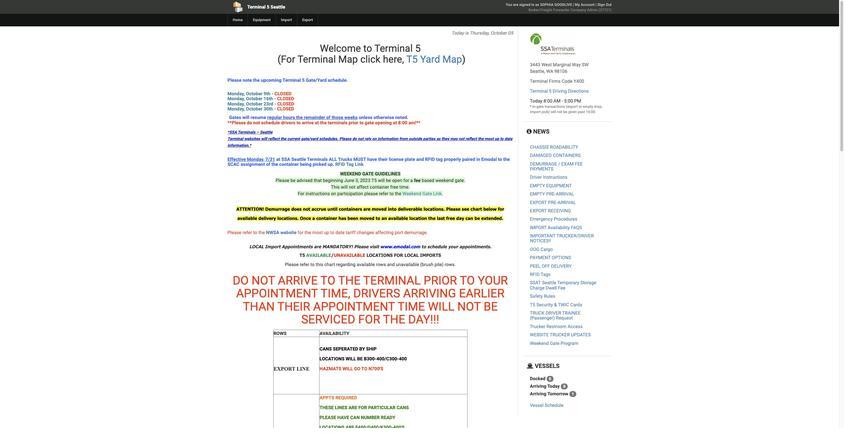 Task type: vqa. For each thing, say whether or not it's contained in the screenshot.
Way
yes



Task type: describe. For each thing, give the bounding box(es) containing it.
*
[[530, 105, 532, 109]]

equipment link
[[248, 14, 276, 26]]

- right the "16th"
[[274, 96, 276, 101]]

at ssa seattle terminals all trucks must have their license plate and rfid tag properly paired in emodal to the scac assignment of the container being picked up.
[[228, 157, 510, 167]]

trucker restroom access link
[[530, 324, 583, 329]]

will inside the gates will resume regular hours the remainder of those weeks unless otherwise noted. **please do not schedule drivers to arrive at the terminals prior to gate opening at 8:00 am!**
[[242, 115, 250, 120]]

truck
[[530, 311, 545, 316]]

1 vertical spatial locations
[[320, 357, 345, 362]]

nwsa website link
[[266, 230, 297, 235]]

/ inside local import appointments are mandatory! please visit www.emodal.com to schedule your appointments. t5 available / unavailable locations for local imports
[[331, 253, 334, 258]]

gate inside the gates will resume regular hours the remainder of those weeks unless otherwise noted. **please do not schedule drivers to arrive at the terminals prior to gate opening at 8:00 am!**
[[365, 120, 374, 125]]

delivery
[[259, 216, 276, 221]]

0 horizontal spatial not
[[252, 274, 275, 288]]

t5 inside local import appointments are mandatory! please visit www.emodal.com to schedule your appointments. t5 available / unavailable locations for local imports
[[300, 253, 305, 258]]

prior
[[349, 120, 359, 125]]

the left nwsa
[[259, 230, 265, 235]]

1 vertical spatial up
[[324, 230, 329, 235]]

refer inside weekend gate guidelines please be advised that beginning june 3, 2023 t5 will be open for a fee based weekend gate. this will not affect container free time. for instructions on participation please refer to the weekend gate link .
[[379, 191, 389, 196]]

be inside do not arrive to the terminal prior to your appointment time, drivers arriving earlier than their appointment time will not be serviced for the day!!!
[[484, 300, 498, 314]]

- right 30th
[[274, 106, 276, 112]]

the up emodal
[[478, 137, 484, 141]]

this
[[316, 262, 323, 267]]

seattle inside 'at ssa seattle terminals all trucks must have their license plate and rfid tag properly paired in emodal to the scac assignment of the container being picked up.'
[[292, 157, 306, 162]]

5 up equipment
[[267, 4, 270, 10]]

of inside the gates will resume regular hours the remainder of those weeks unless otherwise noted. **please do not schedule drivers to arrive at the terminals prior to gate opening at 8:00 am!**
[[327, 115, 331, 120]]

*ssa terminals – seattle terminal websites will reflect the current gate/yard schedules. please do not rely on information from outside parties as they may not reflect the most up to date information.*
[[228, 130, 513, 148]]

seattle,
[[530, 69, 546, 74]]

particular
[[368, 405, 396, 410]]

today for today is thursday, october 05
[[452, 30, 464, 36]]

(for
[[278, 53, 296, 65]]

(passenger)
[[530, 316, 555, 321]]

container inside weekend gate guidelines please be advised that beginning june 3, 2023 t5 will be open for a fee based weekend gate. this will not affect container free time. for instructions on participation please refer to the weekend gate link .
[[370, 184, 389, 190]]

pick)
[[542, 110, 550, 114]]

are
[[349, 405, 358, 410]]

time,
[[321, 287, 351, 301]]

- right 23rd
[[275, 101, 276, 106]]

will inside do not arrive to the terminal prior to your appointment time, drivers arriving earlier than their appointment time will not be serviced for the day!!!
[[428, 300, 455, 314]]

instructions
[[306, 191, 330, 196]]

driver instructions link
[[530, 175, 568, 180]]

please inside *ssa terminals – seattle terminal websites will reflect the current gate/yard schedules. please do not rely on information from outside parties as they may not reflect the most up to date information.*
[[340, 137, 352, 141]]

current
[[288, 137, 300, 141]]

vessel schedule link
[[530, 403, 564, 408]]

go
[[354, 366, 361, 372]]

- inside today                                                                                                                                                                                                                                                                                                                                                                                                                                                                                                                                                                                                                                                                                                           8:00 am - 5:00 pm * in-gate transactions (export or empty drop, import pick) will not be given past 16:00
[[562, 98, 564, 104]]

serviced
[[302, 313, 356, 327]]

for inside weekend gate guidelines please be advised that beginning june 3, 2023 t5 will be open for a fee based weekend gate. this will not affect container free time. for instructions on participation please refer to the weekend gate link .
[[404, 178, 410, 183]]

chassis roadability link
[[530, 144, 579, 150]]

availability
[[320, 331, 350, 336]]

pm
[[575, 98, 582, 104]]

vessel
[[530, 403, 544, 408]]

0 vertical spatial 0
[[549, 377, 552, 381]]

the inside weekend gate guidelines please be advised that beginning june 3, 2023 t5 will be open for a fee based weekend gate. this will not affect container free time. for instructions on participation please refer to the weekend gate link .
[[395, 191, 402, 196]]

0 vertical spatial pre-
[[547, 191, 556, 197]]

be inside attention! demurrage does not accrue until containers are moved into deliverable locations. please see chart below for available delivery locations. once a container has been moved to an available location the last free day can be extended.
[[475, 216, 480, 221]]

are inside local import appointments are mandatory! please visit www.emodal.com to schedule your appointments. t5 available / unavailable locations for local imports
[[314, 244, 321, 249]]

an
[[382, 216, 387, 221]]

weekend
[[436, 178, 454, 183]]

0 vertical spatial moved
[[372, 206, 387, 212]]

containers
[[339, 206, 362, 212]]

please inside attention! demurrage does not accrue until containers are moved into deliverable locations. please see chart below for available delivery locations. once a container has been moved to an available location the last free day can be extended.
[[447, 206, 461, 212]]

my
[[575, 3, 580, 7]]

1 horizontal spatial cans
[[397, 405, 409, 410]]

terminal 5 seattle image
[[530, 33, 576, 55]]

to for n700's
[[362, 366, 368, 372]]

firms
[[549, 79, 561, 84]]

deliverable
[[398, 206, 423, 212]]

2 horizontal spatial available
[[389, 216, 408, 221]]

2 empty from the top
[[530, 191, 546, 197]]

0 vertical spatial the
[[339, 274, 361, 288]]

- right 9th
[[272, 91, 274, 96]]

containers
[[553, 153, 581, 158]]

payment
[[530, 255, 551, 260]]

(brush
[[421, 262, 434, 267]]

your
[[449, 244, 459, 249]]

plate
[[405, 157, 416, 162]]

0 vertical spatial link
[[355, 162, 364, 167]]

most inside *ssa terminals – seattle terminal websites will reflect the current gate/yard schedules. please do not rely on information from outside parties as they may not reflect the most up to date information.*
[[485, 137, 494, 141]]

seattle up import link
[[271, 4, 285, 10]]

1 horizontal spatial the
[[383, 313, 406, 327]]

terminal 5 seattle link
[[228, 0, 382, 14]]

1 vertical spatial moved
[[360, 216, 375, 221]]

peel
[[530, 264, 541, 269]]

2 vertical spatial export
[[274, 366, 296, 372]]

1 vertical spatial chart
[[325, 262, 335, 267]]

appointments.
[[460, 244, 492, 249]]

schedule
[[545, 403, 564, 408]]

2 reflect from the left
[[466, 137, 477, 141]]

0 horizontal spatial cans
[[320, 347, 332, 352]]

chassis roadability damaged containers demurrage / exam fee payments driver instructions empty equipment empty pre-arrival export pre-arrival export receiving emergency procedures import availability faqs important trucker/driver notices!! oog cargo payment options peel off delivery rfid tags ssat seattle temporary storage charge dwell fee safety rules t5 security & twic cards truck driver trainee (passenger) request trucker restroom access website trucker updates weekend gate program
[[530, 144, 597, 346]]

2 | from the left
[[596, 3, 597, 7]]

please note the upcoming terminal 5 gate/yard schedule.
[[228, 78, 348, 83]]

import link
[[276, 14, 297, 26]]

the right emodal
[[504, 157, 510, 162]]

free inside weekend gate guidelines please be advised that beginning june 3, 2023 t5 will be open for a fee based weekend gate. this will not affect container free time. for instructions on participation please refer to the weekend gate link .
[[391, 184, 399, 190]]

noted.
[[396, 115, 409, 120]]

/ inside chassis roadability damaged containers demurrage / exam fee payments driver instructions empty equipment empty pre-arrival export pre-arrival export receiving emergency procedures import availability faqs important trucker/driver notices!! oog cargo payment options peel off delivery rfid tags ssat seattle temporary storage charge dwell fee safety rules t5 security & twic cards truck driver trainee (passenger) request trucker restroom access website trucker updates weekend gate program
[[559, 161, 561, 167]]

1 vertical spatial be
[[357, 357, 363, 362]]

please inside weekend gate guidelines please be advised that beginning june 3, 2023 t5 will be open for a fee based weekend gate. this will not affect container free time. for instructions on participation please refer to the weekend gate link .
[[276, 178, 290, 183]]

0 vertical spatial export
[[530, 200, 547, 205]]

do inside *ssa terminals – seattle terminal websites will reflect the current gate/yard schedules. please do not rely on information from outside parties as they may not reflect the most up to date information.*
[[353, 137, 357, 141]]

info circle image
[[527, 129, 532, 135]]

please inside local import appointments are mandatory! please visit www.emodal.com to schedule your appointments. t5 available / unavailable locations for local imports
[[354, 244, 369, 249]]

–
[[257, 130, 259, 135]]

the right the note
[[253, 78, 260, 83]]

options
[[552, 255, 572, 260]]

link inside weekend gate guidelines please be advised that beginning june 3, 2023 t5 will be open for a fee based weekend gate. this will not affect container free time. for instructions on participation please refer to the weekend gate link .
[[434, 191, 442, 196]]

gate inside today                                                                                                                                                                                                                                                                                                                                                                                                                                                                                                                                                                                                                                                                                                           8:00 am - 5:00 pm * in-gate transactions (export or empty drop, import pick) will not be given past 16:00
[[537, 105, 544, 109]]

export receiving link
[[530, 208, 571, 213]]

0 vertical spatial locations.
[[424, 206, 445, 212]]

or
[[579, 105, 583, 109]]

2 vertical spatial for
[[359, 405, 367, 410]]

please left the note
[[228, 78, 242, 83]]

date inside *ssa terminals – seattle terminal websites will reflect the current gate/yard schedules. please do not rely on information from outside parties as they may not reflect the most up to date information.*
[[505, 137, 513, 141]]

not right may
[[459, 137, 465, 141]]

thursday,
[[470, 30, 490, 36]]

container inside attention! demurrage does not accrue until containers are moved into deliverable locations. please see chart below for available delivery locations. once a container has been moved to an available location the last free day can be extended.
[[317, 216, 338, 221]]

*ssa
[[228, 130, 237, 135]]

news
[[532, 128, 550, 135]]

at inside 'at ssa seattle terminals all trucks must have their license plate and rfid tag properly paired in emodal to the scac assignment of the container being picked up.'
[[277, 157, 281, 162]]

0 horizontal spatial available
[[238, 216, 257, 221]]

1 arriving from the top
[[530, 384, 547, 389]]

for inside local import appointments are mandatory! please visit www.emodal.com to schedule your appointments. t5 available / unavailable locations for local imports
[[394, 253, 404, 258]]

container inside 'at ssa seattle terminals all trucks must have their license plate and rfid tag properly paired in emodal to the scac assignment of the container being picked up.'
[[279, 162, 299, 167]]

availability
[[548, 225, 570, 230]]

below
[[484, 206, 497, 212]]

b300-
[[364, 357, 377, 362]]

refer for please refer to this chart regarding available rows and unavailable (brush pile) rows.
[[300, 262, 310, 267]]

updates
[[571, 332, 591, 338]]

**please
[[228, 120, 246, 125]]

demurrage / exam fee payments link
[[530, 161, 583, 172]]

delivery
[[552, 264, 572, 269]]

will down june
[[341, 184, 348, 190]]

for inside attention! demurrage does not accrue until containers are moved into deliverable locations. please see chart below for available delivery locations. once a container has been moved to an available location the last free day can be extended.
[[498, 206, 505, 212]]

1 vertical spatial not
[[458, 300, 481, 314]]

up inside *ssa terminals – seattle terminal websites will reflect the current gate/yard schedules. please do not rely on information from outside parties as they may not reflect the most up to date information.*
[[495, 137, 500, 141]]

safety
[[530, 294, 543, 299]]

1 horizontal spatial available
[[357, 262, 375, 267]]

websites
[[244, 137, 260, 141]]

rows
[[274, 331, 287, 336]]

schedule inside local import appointments are mandatory! please visit www.emodal.com to schedule your appointments. t5 available / unavailable locations for local imports
[[428, 244, 447, 249]]

being
[[300, 162, 312, 167]]

gate inside weekend gate guidelines please be advised that beginning june 3, 2023 t5 will be open for a fee based weekend gate. this will not affect container free time. for instructions on participation please refer to the weekend gate link .
[[423, 191, 432, 196]]

1 vertical spatial export
[[530, 208, 547, 213]]

1 | from the left
[[573, 3, 574, 7]]

rows.
[[445, 262, 456, 267]]

rows
[[376, 262, 386, 267]]

on inside *ssa terminals – seattle terminal websites will reflect the current gate/yard schedules. please do not rely on information from outside parties as they may not reflect the most up to date information.*
[[372, 137, 377, 141]]

information
[[378, 137, 399, 141]]

those
[[332, 115, 344, 120]]

hours
[[283, 115, 295, 120]]

are inside attention! demurrage does not accrue until containers are moved into deliverable locations. please see chart below for available delivery locations. once a container has been moved to an available location the last free day can be extended.
[[364, 206, 371, 212]]

emodal
[[482, 157, 497, 162]]

1 map from the left
[[339, 53, 358, 65]]

0 vertical spatial import
[[281, 18, 292, 22]]

do
[[233, 274, 249, 288]]

import
[[530, 225, 547, 230]]

assignment
[[241, 162, 265, 167]]

drop,
[[595, 105, 603, 109]]

as inside you are signed in as sophia goodlive | my account | sign out broker/freight forwarder company admin (57721)
[[536, 3, 540, 7]]

driver
[[546, 311, 562, 316]]

1 vertical spatial arrival
[[558, 200, 576, 205]]

terminal 5 seattle
[[248, 4, 285, 10]]

0 horizontal spatial most
[[313, 230, 323, 235]]

be inside today                                                                                                                                                                                                                                                                                                                                                                                                                                                                                                                                                                                                                                                                                                           8:00 am - 5:00 pm * in-gate transactions (export or empty drop, import pick) will not be given past 16:00
[[564, 110, 568, 114]]

not inside attention! demurrage does not accrue until containers are moved into deliverable locations. please see chart below for available delivery locations. once a container has been moved to an available location the last free day can be extended.
[[303, 206, 311, 212]]

2 horizontal spatial at
[[393, 120, 397, 125]]

import inside local import appointments are mandatory! please visit www.emodal.com to schedule your appointments. t5 available / unavailable locations for local imports
[[265, 244, 281, 249]]

be down the guidelines
[[386, 178, 391, 183]]

16th
[[264, 96, 273, 101]]

available
[[307, 253, 331, 258]]

ready
[[381, 415, 396, 420]]

rfid inside 'at ssa seattle terminals all trucks must have their license plate and rfid tag properly paired in emodal to the scac assignment of the container being picked up.'
[[425, 157, 435, 162]]

ship image
[[527, 363, 534, 369]]

locations inside local import appointments are mandatory! please visit www.emodal.com to schedule your appointments. t5 available / unavailable locations for local imports
[[367, 253, 393, 258]]

please up arrive
[[285, 262, 299, 267]]

5 left gate/yard
[[302, 78, 305, 83]]

rfid tags link
[[530, 272, 551, 277]]

3443
[[530, 62, 541, 67]]

1 vertical spatial pre-
[[548, 200, 558, 205]]

once
[[300, 216, 311, 221]]

docked
[[530, 376, 546, 381]]

website
[[281, 230, 297, 235]]

not left rely
[[358, 137, 364, 141]]

restroom
[[547, 324, 567, 329]]



Task type: locate. For each thing, give the bounding box(es) containing it.
0 horizontal spatial in
[[477, 157, 481, 162]]

are inside you are signed in as sophia goodlive | my account | sign out broker/freight forwarder company admin (57721)
[[514, 3, 519, 7]]

do right **please
[[247, 120, 252, 125]]

tag
[[346, 162, 354, 167]]

today for today                                                                                                                                                                                                                                                                                                                                                                                                                                                                                                                                                                                                                                                                                                           8:00 am - 5:00 pm * in-gate transactions (export or empty drop, import pick) will not be given past 16:00
[[530, 98, 543, 104]]

1 vertical spatial link
[[434, 191, 442, 196]]

schedule up imports
[[428, 244, 447, 249]]

can
[[466, 216, 474, 221]]

will right websites
[[261, 137, 267, 141]]

of right assignment
[[266, 162, 271, 167]]

arriving
[[530, 384, 547, 389], [530, 391, 547, 396]]

0 horizontal spatial date
[[336, 230, 345, 235]]

location
[[410, 216, 427, 221]]

1
[[572, 392, 575, 397]]

5 right here,
[[416, 43, 421, 54]]

1 vertical spatial empty
[[530, 191, 546, 197]]

a inside weekend gate guidelines please be advised that beginning june 3, 2023 t5 will be open for a fee based weekend gate. this will not affect container free time. for instructions on participation please refer to the weekend gate link .
[[411, 178, 413, 183]]

1 vertical spatial for
[[359, 313, 381, 327]]

most
[[485, 137, 494, 141], [313, 230, 323, 235]]

today inside today                                                                                                                                                                                                                                                                                                                                                                                                                                                                                                                                                                                                                                                                                                           8:00 am - 5:00 pm * in-gate transactions (export or empty drop, import pick) will not be given past 16:00
[[530, 98, 543, 104]]

export pre-arrival link
[[530, 200, 576, 205]]

receiving
[[548, 208, 571, 213]]

will for 400/c300-
[[346, 357, 356, 362]]

the inside attention! demurrage does not accrue until containers are moved into deliverable locations. please see chart below for available delivery locations. once a container has been moved to an available location the last free day can be extended.
[[429, 216, 436, 221]]

t5 inside welcome to terminal 5 (for terminal map click here, t5 yard map )
[[407, 53, 418, 65]]

be down your
[[484, 300, 498, 314]]

0 vertical spatial as
[[536, 3, 540, 7]]

0 vertical spatial local
[[250, 244, 264, 249]]

reflect right may
[[466, 137, 477, 141]]

in inside you are signed in as sophia goodlive | my account | sign out broker/freight forwarder company admin (57721)
[[532, 3, 535, 7]]

t5 inside chassis roadability damaged containers demurrage / exam fee payments driver instructions empty equipment empty pre-arrival export pre-arrival export receiving emergency procedures import availability faqs important trucker/driver notices!! oog cargo payment options peel off delivery rfid tags ssat seattle temporary storage charge dwell fee safety rules t5 security & twic cards truck driver trainee (passenger) request trucker restroom access website trucker updates weekend gate program
[[530, 302, 536, 307]]

empty down empty equipment 'link'
[[530, 191, 546, 197]]

temporary
[[558, 280, 580, 286]]

import
[[530, 110, 541, 114]]

trucker
[[530, 324, 546, 329]]

and inside 'at ssa seattle terminals all trucks must have their license plate and rfid tag properly paired in emodal to the scac assignment of the container being picked up.'
[[417, 157, 424, 162]]

1 vertical spatial gate
[[365, 120, 374, 125]]

for inside do not arrive to the terminal prior to your appointment time, drivers arriving earlier than their appointment time will not be serviced for the day!!!
[[359, 313, 381, 327]]

do left rely
[[353, 137, 357, 141]]

to inside *ssa terminals – seattle terminal websites will reflect the current gate/yard schedules. please do not rely on information from outside parties as they may not reflect the most up to date information.*
[[501, 137, 504, 141]]

1 vertical spatial 0
[[564, 384, 566, 389]]

0 horizontal spatial /
[[331, 253, 334, 258]]

not down transactions
[[558, 110, 563, 114]]

do not arrive to the terminal prior to your appointment time, drivers arriving earlier than their appointment time will not be serviced for the day!!!
[[233, 274, 508, 327]]

gate.
[[455, 178, 466, 183]]

t5 inside weekend gate guidelines please be advised that beginning june 3, 2023 t5 will be open for a fee based weekend gate. this will not affect container free time. for instructions on participation please refer to the weekend gate link .
[[372, 178, 377, 183]]

today                                                                                                                                                                                                                                                                                                                                                                                                                                                                                                                                                                                                                                                                                                           8:00 am - 5:00 pm * in-gate transactions (export or empty drop, import pick) will not be given past 16:00
[[530, 98, 603, 114]]

fee
[[559, 285, 566, 291]]

website trucker updates link
[[530, 332, 591, 338]]

0 vertical spatial 8:00
[[544, 98, 553, 104]]

terminals left all
[[307, 157, 328, 162]]

2 horizontal spatial rfid
[[530, 272, 540, 277]]

1 horizontal spatial local
[[405, 253, 419, 258]]

2 vertical spatial refer
[[300, 262, 310, 267]]

their
[[278, 300, 310, 314]]

locations. up last
[[424, 206, 445, 212]]

1 vertical spatial local
[[405, 253, 419, 258]]

0 vertical spatial /
[[559, 161, 561, 167]]

not inside the gates will resume regular hours the remainder of those weeks unless otherwise noted. **please do not schedule drivers to arrive at the terminals prior to gate opening at 8:00 am!**
[[253, 120, 260, 125]]

0 vertical spatial weekend
[[403, 191, 422, 196]]

seattle right the –
[[260, 130, 273, 135]]

1 horizontal spatial gate
[[550, 341, 560, 346]]

are down please in the left top of the page
[[364, 206, 371, 212]]

5:00
[[565, 98, 574, 104]]

1 vertical spatial container
[[370, 184, 389, 190]]

past
[[578, 110, 586, 114]]

map right the yard
[[443, 53, 462, 65]]

0 vertical spatial for
[[404, 178, 410, 183]]

0 vertical spatial gate
[[537, 105, 544, 109]]

weekend
[[340, 171, 361, 176]]

trucker/driver
[[557, 233, 594, 239]]

way
[[573, 62, 581, 67]]

export up export receiving link
[[530, 200, 547, 205]]

security
[[537, 302, 553, 307]]

schedule
[[261, 120, 280, 125], [428, 244, 447, 249]]

your
[[478, 274, 508, 288]]

truck driver trainee (passenger) request link
[[530, 311, 581, 321]]

chart right this
[[325, 262, 335, 267]]

0 horizontal spatial import
[[265, 244, 281, 249]]

0 vertical spatial up
[[495, 137, 500, 141]]

website
[[530, 332, 549, 338]]

be left given
[[564, 110, 568, 114]]

as up broker/freight
[[536, 3, 540, 7]]

1 horizontal spatial terminals
[[307, 157, 328, 162]]

&
[[555, 302, 557, 307]]

sw
[[582, 62, 589, 67]]

a right once
[[313, 216, 315, 221]]

link right 'tag'
[[355, 162, 364, 167]]

in inside 'at ssa seattle terminals all trucks must have their license plate and rfid tag properly paired in emodal to the scac assignment of the container being picked up.'
[[477, 157, 481, 162]]

do
[[247, 120, 252, 125], [353, 137, 357, 141]]

will down the guidelines
[[378, 178, 385, 183]]

effective
[[228, 157, 246, 162]]

not up once
[[303, 206, 311, 212]]

please
[[365, 191, 378, 196]]

a inside attention! demurrage does not accrue until containers are moved into deliverable locations. please see chart below for available delivery locations. once a container has been moved to an available location the last free day can be extended.
[[313, 216, 315, 221]]

0 horizontal spatial weekend
[[403, 191, 422, 196]]

seattle inside chassis roadability damaged containers demurrage / exam fee payments driver instructions empty equipment empty pre-arrival export pre-arrival export receiving emergency procedures import availability faqs important trucker/driver notices!! oog cargo payment options peel off delivery rfid tags ssat seattle temporary storage charge dwell fee safety rules t5 security & twic cards truck driver trainee (passenger) request trucker restroom access website trucker updates weekend gate program
[[542, 280, 557, 286]]

rfid tag link
[[336, 162, 365, 167]]

gate inside chassis roadability damaged containers demurrage / exam fee payments driver instructions empty equipment empty pre-arrival export pre-arrival export receiving emergency procedures import availability faqs important trucker/driver notices!! oog cargo payment options peel off delivery rfid tags ssat seattle temporary storage charge dwell fee safety rules t5 security & twic cards truck driver trainee (passenger) request trucker restroom access website trucker updates weekend gate program
[[550, 341, 560, 346]]

2 vertical spatial for
[[298, 230, 304, 235]]

1 vertical spatial date
[[336, 230, 345, 235]]

equipment
[[253, 18, 271, 22]]

1 vertical spatial for
[[498, 206, 505, 212]]

2 arriving from the top
[[530, 391, 547, 396]]

lines
[[335, 405, 348, 410]]

tag
[[436, 157, 443, 162]]

2 horizontal spatial for
[[498, 206, 505, 212]]

0 vertical spatial are
[[514, 3, 519, 7]]

on inside weekend gate guidelines please be advised that beginning june 3, 2023 t5 will be open for a fee based weekend gate. this will not affect container free time. for instructions on participation please refer to the weekend gate link .
[[331, 191, 336, 196]]

monday, october 9th - closed monday, october 16th - closed monday, october 23rd - closed monday, october 30th - closed
[[228, 91, 295, 112]]

for up time.
[[404, 178, 410, 183]]

0 vertical spatial in
[[532, 3, 535, 7]]

1 vertical spatial the
[[383, 313, 406, 327]]

reflect left current at the left
[[268, 137, 280, 141]]

weeks
[[345, 115, 358, 120]]

as inside *ssa terminals – seattle terminal websites will reflect the current gate/yard schedules. please do not rely on information from outside parties as they may not reflect the most up to date information.*
[[437, 137, 441, 141]]

free
[[391, 184, 399, 190], [447, 216, 455, 221]]

of inside 'at ssa seattle terminals all trucks must have their license plate and rfid tag properly paired in emodal to the scac assignment of the container being picked up.'
[[266, 162, 271, 167]]

rfid down peel
[[530, 272, 540, 277]]

beginning
[[323, 178, 343, 183]]

to down this
[[321, 274, 336, 288]]

will left go
[[343, 366, 353, 372]]

notices!!
[[530, 238, 552, 244]]

1 horizontal spatial weekend
[[530, 341, 549, 346]]

2 map from the left
[[443, 53, 462, 65]]

0 horizontal spatial 0
[[549, 377, 552, 381]]

to for the
[[321, 274, 336, 288]]

1 horizontal spatial schedule
[[428, 244, 447, 249]]

import down nwsa
[[265, 244, 281, 249]]

0 horizontal spatial are
[[314, 244, 321, 249]]

23rd
[[264, 101, 273, 106]]

for right below
[[498, 206, 505, 212]]

please have can number ready
[[320, 415, 396, 420]]

appts required
[[320, 395, 357, 401]]

1 horizontal spatial import
[[281, 18, 292, 22]]

are right you at the right
[[514, 3, 519, 7]]

8:00 inside today                                                                                                                                                                                                                                                                                                                                                                                                                                                                                                                                                                                                                                                                                                           8:00 am - 5:00 pm * in-gate transactions (export or empty drop, import pick) will not be given past 16:00
[[544, 98, 553, 104]]

2 vertical spatial will
[[343, 366, 353, 372]]

t5 down appointments at left
[[300, 253, 305, 258]]

chart
[[471, 206, 482, 212], [325, 262, 335, 267]]

ship
[[366, 347, 377, 352]]

at right 'opening'
[[393, 120, 397, 125]]

they
[[442, 137, 450, 141]]

export left "line" at the bottom left
[[274, 366, 296, 372]]

changes
[[357, 230, 375, 235]]

2 horizontal spatial today
[[548, 384, 560, 389]]

driving
[[553, 88, 567, 94]]

the down once
[[305, 230, 311, 235]]

terminals inside 'at ssa seattle terminals all trucks must have their license plate and rfid tag properly paired in emodal to the scac assignment of the container being picked up.'
[[307, 157, 328, 162]]

2 vertical spatial are
[[314, 244, 321, 249]]

please left visit
[[354, 244, 369, 249]]

the left the ssa
[[272, 162, 278, 167]]

0 vertical spatial do
[[247, 120, 252, 125]]

to inside welcome to terminal 5 (for terminal map click here, t5 yard map )
[[364, 43, 372, 54]]

1 vertical spatial /
[[331, 253, 334, 258]]

and right rows
[[387, 262, 395, 267]]

will right gates
[[242, 115, 250, 120]]

will inside *ssa terminals – seattle terminal websites will reflect the current gate/yard schedules. please do not rely on information from outside parties as they may not reflect the most up to date information.*
[[261, 137, 267, 141]]

for down the www.emodal.com
[[394, 253, 404, 258]]

1 vertical spatial locations.
[[278, 216, 299, 221]]

appts
[[320, 395, 335, 401]]

0 horizontal spatial rfid
[[336, 162, 345, 167]]

terminal 5 driving directions
[[530, 88, 589, 94]]

refer left this
[[300, 262, 310, 267]]

the right "hours"
[[296, 115, 303, 120]]

not inside today                                                                                                                                                                                                                                                                                                                                                                                                                                                                                                                                                                                                                                                                                                           8:00 am - 5:00 pm * in-gate transactions (export or empty drop, import pick) will not be given past 16:00
[[558, 110, 563, 114]]

gate up import
[[537, 105, 544, 109]]

be down 'by'
[[357, 357, 363, 362]]

available down attention!
[[238, 216, 257, 221]]

emergency procedures link
[[530, 217, 578, 222]]

0 right docked
[[549, 377, 552, 381]]

available down into
[[389, 216, 408, 221]]

2 vertical spatial today
[[548, 384, 560, 389]]

terminals up websites
[[238, 130, 256, 135]]

free down the open
[[391, 184, 399, 190]]

trucks
[[338, 157, 353, 162]]

for right website
[[298, 230, 304, 235]]

1 horizontal spatial in
[[532, 3, 535, 7]]

home link
[[228, 14, 248, 26]]

seattle inside *ssa terminals – seattle terminal websites will reflect the current gate/yard schedules. please do not rely on information from outside parties as they may not reflect the most up to date information.*
[[260, 130, 273, 135]]

payment options link
[[530, 255, 572, 260]]

will down prior
[[428, 300, 455, 314]]

|
[[573, 3, 574, 7], [596, 3, 597, 7]]

most up emodal
[[485, 137, 494, 141]]

8:00 left am!**
[[398, 120, 408, 125]]

5 left driving
[[549, 88, 552, 94]]

be right 'can'
[[475, 216, 480, 221]]

0 vertical spatial of
[[327, 115, 331, 120]]

weekend inside weekend gate guidelines please be advised that beginning june 3, 2023 t5 will be open for a fee based weekend gate. this will not affect container free time. for instructions on participation please refer to the weekend gate link .
[[403, 191, 422, 196]]

1 vertical spatial and
[[387, 262, 395, 267]]

faqs
[[571, 225, 583, 230]]

map left click
[[339, 53, 358, 65]]

not up the –
[[253, 120, 260, 125]]

1 horizontal spatial free
[[447, 216, 455, 221]]

weekend inside chassis roadability damaged containers demurrage / exam fee payments driver instructions empty equipment empty pre-arrival export pre-arrival export receiving emergency procedures import availability faqs important trucker/driver notices!! oog cargo payment options peel off delivery rfid tags ssat seattle temporary storage charge dwell fee safety rules t5 security & twic cards truck driver trainee (passenger) request trucker restroom access website trucker updates weekend gate program
[[530, 341, 549, 346]]

will for n700's
[[343, 366, 353, 372]]

refer down attention!
[[243, 230, 252, 235]]

imports
[[420, 253, 441, 258]]

0 vertical spatial container
[[279, 162, 299, 167]]

1 horizontal spatial container
[[317, 216, 338, 221]]

0 horizontal spatial gate
[[365, 120, 374, 125]]

link
[[355, 162, 364, 167], [434, 191, 442, 196]]

1 vertical spatial most
[[313, 230, 323, 235]]

container up please in the left top of the page
[[370, 184, 389, 190]]

2 horizontal spatial to
[[460, 274, 475, 288]]

appointments
[[282, 244, 313, 249]]

0 vertical spatial chart
[[471, 206, 482, 212]]

attention! demurrage does not accrue until containers are moved into deliverable locations. please see chart below for available delivery locations. once a container has been moved to an available location the last free day can be extended.
[[237, 206, 505, 221]]

locations up rows
[[367, 253, 393, 258]]

1 vertical spatial cans
[[397, 405, 409, 410]]

fee
[[414, 178, 421, 183]]

arriving up the vessel
[[530, 391, 547, 396]]

to inside weekend gate guidelines please be advised that beginning june 3, 2023 t5 will be open for a fee based weekend gate. this will not affect container free time. for instructions on participation please refer to the weekend gate link .
[[390, 191, 394, 196]]

0 vertical spatial free
[[391, 184, 399, 190]]

schedule inside the gates will resume regular hours the remainder of those weeks unless otherwise noted. **please do not schedule drivers to arrive at the terminals prior to gate opening at 8:00 am!**
[[261, 120, 280, 125]]

local import appointments are mandatory! please visit www.emodal.com to schedule your appointments. t5 available / unavailable locations for local imports
[[250, 244, 492, 258]]

400/c300-
[[377, 357, 399, 362]]

1 horizontal spatial rfid
[[425, 157, 435, 162]]

import left 'export' 'link'
[[281, 18, 292, 22]]

0 horizontal spatial at
[[277, 157, 281, 162]]

0 horizontal spatial 8:00
[[398, 120, 408, 125]]

tariff
[[346, 230, 356, 235]]

regarding
[[336, 262, 356, 267]]

refer for please refer to the nwsa website for the most up to date tariff changes affecting port demurrage.
[[243, 230, 252, 235]]

up up emodal
[[495, 137, 500, 141]]

t5 right 2023
[[372, 178, 377, 183]]

the left last
[[429, 216, 436, 221]]

access
[[568, 324, 583, 329]]

guidelines
[[375, 171, 401, 176]]

pre-
[[547, 191, 556, 197], [548, 200, 558, 205]]

am
[[554, 98, 561, 104]]

as left they
[[437, 137, 441, 141]]

gate down trucker
[[550, 341, 560, 346]]

8:00 inside the gates will resume regular hours the remainder of those weeks unless otherwise noted. **please do not schedule drivers to arrive at the terminals prior to gate opening at 8:00 am!**
[[398, 120, 408, 125]]

visit
[[370, 244, 379, 249]]

0 horizontal spatial a
[[313, 216, 315, 221]]

www.emodal.com
[[381, 244, 421, 249]]

be left advised at the top left
[[291, 178, 296, 183]]

1 horizontal spatial and
[[417, 157, 424, 162]]

code
[[562, 79, 573, 84]]

1 horizontal spatial chart
[[471, 206, 482, 212]]

0 vertical spatial be
[[484, 300, 498, 314]]

0 vertical spatial a
[[411, 178, 413, 183]]

0 vertical spatial refer
[[379, 191, 389, 196]]

affect
[[357, 184, 369, 190]]

1 horizontal spatial at
[[315, 120, 319, 125]]

www.emodal.com link
[[381, 244, 421, 249]]

will inside today                                                                                                                                                                                                                                                                                                                                                                                                                                                                                                                                                                                                                                                                                                           8:00 am - 5:00 pm * in-gate transactions (export or empty drop, import pick) will not be given past 16:00
[[551, 110, 557, 114]]

today up "in-" on the right of the page
[[530, 98, 543, 104]]

0 horizontal spatial up
[[324, 230, 329, 235]]

the left current at the left
[[281, 137, 287, 141]]

refer right please in the left top of the page
[[379, 191, 389, 196]]

license
[[389, 157, 404, 162]]

1 reflect from the left
[[268, 137, 280, 141]]

0 vertical spatial arrival
[[556, 191, 575, 197]]

0 horizontal spatial locations.
[[278, 216, 299, 221]]

1 horizontal spatial today
[[530, 98, 543, 104]]

0 horizontal spatial terminals
[[238, 130, 256, 135]]

free inside attention! demurrage does not accrue until containers are moved into deliverable locations. please see chart below for available delivery locations. once a container has been moved to an available location the last free day can be extended.
[[447, 216, 455, 221]]

effective monday, 7/31
[[228, 157, 275, 162]]

container down until
[[317, 216, 338, 221]]

0 vertical spatial for
[[394, 253, 404, 258]]

company
[[571, 8, 587, 12]]

the
[[253, 78, 260, 83], [296, 115, 303, 120], [320, 120, 327, 125], [281, 137, 287, 141], [478, 137, 484, 141], [504, 157, 510, 162], [272, 162, 278, 167], [395, 191, 402, 196], [429, 216, 436, 221], [259, 230, 265, 235], [305, 230, 311, 235]]

june
[[344, 178, 355, 183]]

2 vertical spatial container
[[317, 216, 338, 221]]

not inside weekend gate guidelines please be advised that beginning june 3, 2023 t5 will be open for a fee based weekend gate. this will not affect container free time. for instructions on participation please refer to the weekend gate link .
[[349, 184, 356, 190]]

1 empty from the top
[[530, 183, 546, 188]]

1 horizontal spatial map
[[443, 53, 462, 65]]

0 horizontal spatial chart
[[325, 262, 335, 267]]

1 vertical spatial a
[[313, 216, 315, 221]]

the left terminals
[[320, 120, 327, 125]]

1 vertical spatial 8:00
[[398, 120, 408, 125]]

cans right particular
[[397, 405, 409, 410]]

arriving down docked
[[530, 384, 547, 389]]

to inside local import appointments are mandatory! please visit www.emodal.com to schedule your appointments. t5 available / unavailable locations for local imports
[[422, 244, 426, 249]]

terminal inside *ssa terminals – seattle terminal websites will reflect the current gate/yard schedules. please do not rely on information from outside parties as they may not reflect the most up to date information.*
[[228, 137, 243, 141]]

0 horizontal spatial of
[[266, 162, 271, 167]]

not up participation
[[349, 184, 356, 190]]

t5
[[407, 53, 418, 65], [372, 178, 377, 183], [300, 253, 305, 258], [530, 302, 536, 307]]

home
[[233, 18, 243, 22]]

0 vertical spatial locations
[[367, 253, 393, 258]]

vessel schedule
[[530, 403, 564, 408]]

the down time.
[[395, 191, 402, 196]]

to inside attention! demurrage does not accrue until containers are moved into deliverable locations. please see chart below for available delivery locations. once a container has been moved to an available location the last free day can be extended.
[[376, 216, 381, 221]]

the down regarding
[[339, 274, 361, 288]]

0 horizontal spatial |
[[573, 3, 574, 7]]

for right are
[[359, 405, 367, 410]]

weekend down time.
[[403, 191, 422, 196]]

1 horizontal spatial gate
[[537, 105, 544, 109]]

chart inside attention! demurrage does not accrue until containers are moved into deliverable locations. please see chart below for available delivery locations. once a container has been moved to an available location the last free day can be extended.
[[471, 206, 482, 212]]

open
[[392, 178, 403, 183]]

up up mandatory!
[[324, 230, 329, 235]]

1 horizontal spatial date
[[505, 137, 513, 141]]

seattle right the ssa
[[292, 157, 306, 162]]

0 vertical spatial date
[[505, 137, 513, 141]]

0 vertical spatial not
[[252, 274, 275, 288]]

are up the available
[[314, 244, 321, 249]]

to inside 'at ssa seattle terminals all trucks must have their license plate and rfid tag properly paired in emodal to the scac assignment of the container being picked up.'
[[498, 157, 503, 162]]

do inside the gates will resume regular hours the remainder of those weeks unless otherwise noted. **please do not schedule drivers to arrive at the terminals prior to gate opening at 8:00 am!**
[[247, 120, 252, 125]]

0 horizontal spatial map
[[339, 53, 358, 65]]

today inside docked 0 arriving today 0 arriving tomorrow 1
[[548, 384, 560, 389]]

rfid inside chassis roadability damaged containers demurrage / exam fee payments driver instructions empty equipment empty pre-arrival export pre-arrival export receiving emergency procedures import availability faqs important trucker/driver notices!! oog cargo payment options peel off delivery rfid tags ssat seattle temporary storage charge dwell fee safety rules t5 security & twic cards truck driver trainee (passenger) request trucker restroom access website trucker updates weekend gate program
[[530, 272, 540, 277]]

demurrage
[[265, 206, 290, 212]]

5 inside welcome to terminal 5 (for terminal map click here, t5 yard map )
[[416, 43, 421, 54]]

terminal
[[364, 274, 421, 288]]

please down the ssa
[[276, 178, 290, 183]]

| left sign
[[596, 3, 597, 7]]

today left is
[[452, 30, 464, 36]]

day
[[457, 216, 465, 221]]

click
[[361, 53, 381, 65]]

gate left 'opening'
[[365, 120, 374, 125]]

these
[[320, 405, 334, 410]]

terminals inside *ssa terminals – seattle terminal websites will reflect the current gate/yard schedules. please do not rely on information from outside parties as they may not reflect the most up to date information.*
[[238, 130, 256, 135]]

/ down mandatory!
[[331, 253, 334, 258]]

peel off delivery link
[[530, 264, 572, 269]]

empty down driver
[[530, 183, 546, 188]]

0 vertical spatial on
[[372, 137, 377, 141]]

arrival up "receiving"
[[558, 200, 576, 205]]

please down attention!
[[228, 230, 242, 235]]

on down this
[[331, 191, 336, 196]]

most up the available
[[313, 230, 323, 235]]

1 horizontal spatial locations
[[367, 253, 393, 258]]



